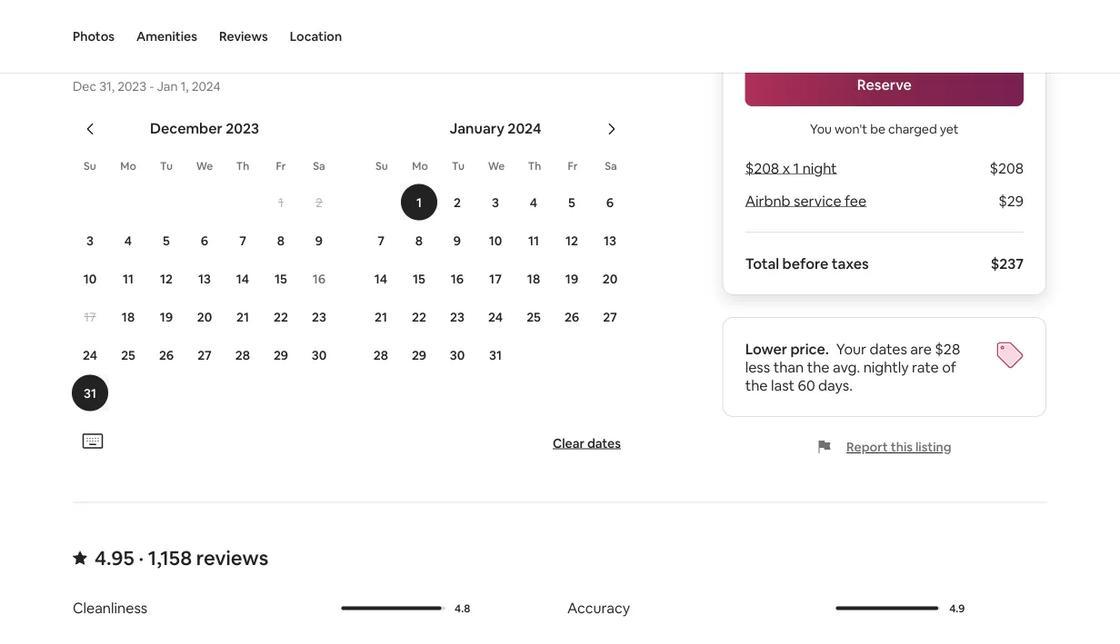 Task type: describe. For each thing, give the bounding box(es) containing it.
31 for 31 button to the top
[[489, 347, 502, 363]]

1 vertical spatial 18
[[122, 309, 135, 325]]

1 15 button from the left
[[262, 261, 300, 297]]

1 horizontal spatial 13 button
[[591, 222, 629, 259]]

2 horizontal spatial 1
[[794, 159, 800, 177]]

1 vertical spatial 26
[[159, 347, 174, 363]]

30 for first 30 button from the right
[[450, 347, 465, 363]]

fee
[[845, 191, 867, 210]]

january
[[450, 119, 505, 138]]

11 for the bottommost 11 button
[[123, 271, 134, 287]]

dec 31, 2023 - jan 1, 2024
[[73, 78, 221, 94]]

23 for second 23 'button' from left
[[450, 309, 465, 325]]

$29
[[999, 191, 1024, 210]]

reviews button
[[219, 0, 268, 73]]

1 vertical spatial 19 button
[[147, 299, 186, 335]]

1 29 button from the left
[[262, 337, 300, 373]]

11 for rightmost 11 button
[[528, 232, 539, 249]]

0 horizontal spatial 2024
[[192, 78, 221, 94]]

0 vertical spatial 26
[[565, 309, 579, 325]]

amenities
[[136, 28, 197, 45]]

1 su from the left
[[84, 159, 96, 173]]

4.95 · 1,158 reviews
[[95, 546, 268, 572]]

reserve button
[[746, 63, 1024, 106]]

1 vertical spatial 11 button
[[109, 261, 147, 297]]

1 vertical spatial 4 button
[[109, 222, 147, 259]]

1 14 button from the left
[[224, 261, 262, 297]]

1 horizontal spatial 3
[[492, 194, 499, 211]]

1 16 from the left
[[313, 271, 326, 287]]

0 vertical spatial 17 button
[[477, 261, 515, 297]]

0 horizontal spatial 5
[[163, 232, 170, 249]]

january 2024
[[450, 119, 542, 138]]

0 vertical spatial 6 button
[[591, 184, 629, 221]]

4.8
[[455, 602, 471, 616]]

1 for january 2024
[[417, 194, 422, 211]]

2 29 button from the left
[[400, 337, 438, 373]]

4 for 4 button to the bottom
[[124, 232, 132, 249]]

1 23 button from the left
[[300, 299, 338, 335]]

1 mo from the left
[[120, 159, 136, 173]]

9 for second "9" button from the right
[[315, 232, 323, 249]]

1 horizontal spatial 10 button
[[477, 222, 515, 259]]

2 23 button from the left
[[438, 299, 477, 335]]

0 vertical spatial 19 button
[[553, 261, 591, 297]]

avg.
[[833, 358, 861, 377]]

1 8 button from the left
[[262, 222, 300, 259]]

location button
[[290, 0, 342, 73]]

8 for 2nd "8" button from the right
[[277, 232, 285, 249]]

of
[[942, 358, 957, 377]]

0 vertical spatial 27 button
[[591, 299, 629, 335]]

4.95
[[95, 546, 134, 572]]

than
[[774, 358, 804, 377]]

jan
[[157, 78, 178, 94]]

photos button
[[73, 0, 115, 73]]

0 horizontal spatial 31 button
[[71, 375, 109, 412]]

2 16 from the left
[[451, 271, 464, 287]]

service
[[794, 191, 842, 210]]

0 horizontal spatial 5 button
[[147, 222, 186, 259]]

reviews
[[219, 28, 268, 45]]

1 16 button from the left
[[300, 261, 338, 297]]

$208 for $208 x 1 night
[[746, 159, 780, 177]]

0 vertical spatial 12
[[566, 232, 578, 249]]

amenities button
[[136, 0, 197, 73]]

total
[[746, 254, 780, 273]]

24 for 24 button to the bottom
[[83, 347, 97, 363]]

2 button for december 2023
[[300, 184, 338, 221]]

2 28 button from the left
[[362, 337, 400, 373]]

airbnb service fee
[[746, 191, 867, 210]]

0 horizontal spatial 6 button
[[186, 222, 224, 259]]

nightly
[[864, 358, 909, 377]]

1 22 button from the left
[[262, 299, 300, 335]]

15 for 1st 15 button from right
[[413, 271, 426, 287]]

2 su from the left
[[376, 159, 388, 173]]

1 horizontal spatial 11 button
[[515, 222, 553, 259]]

2 21 from the left
[[375, 309, 387, 325]]

reserve
[[857, 75, 912, 94]]

1 vertical spatial 12 button
[[147, 261, 186, 297]]

0 horizontal spatial 27 button
[[186, 337, 224, 373]]

2 button for january 2024
[[438, 184, 477, 221]]

$208 x 1 night button
[[746, 159, 837, 177]]

1 vertical spatial 18 button
[[109, 299, 147, 335]]

2 22 button from the left
[[400, 299, 438, 335]]

1 vertical spatial 3
[[86, 232, 94, 249]]

photos
[[73, 28, 115, 45]]

before
[[783, 254, 829, 273]]

1 horizontal spatial 18
[[527, 271, 540, 287]]

0 vertical spatial 27
[[603, 309, 617, 325]]

listing
[[916, 439, 952, 456]]

1 tu from the left
[[160, 159, 173, 173]]

1 for december 2023
[[278, 194, 284, 211]]

dates for your
[[870, 340, 908, 358]]

0 vertical spatial 24 button
[[477, 299, 515, 335]]

cleanliness
[[73, 599, 148, 618]]

december
[[150, 119, 223, 138]]

2 we from the left
[[488, 159, 505, 173]]

dec
[[73, 78, 97, 94]]

4.9
[[950, 602, 965, 616]]

25 for the 25 button to the right
[[527, 309, 541, 325]]

dates for clear
[[587, 435, 621, 452]]

1 vertical spatial 17 button
[[71, 299, 109, 335]]

1 7 from the left
[[239, 232, 246, 249]]

15 for first 15 button
[[275, 271, 287, 287]]

this
[[891, 439, 913, 456]]

0 horizontal spatial the
[[746, 376, 768, 395]]

1 vertical spatial 24 button
[[71, 337, 109, 373]]

1 horizontal spatial 3 button
[[477, 184, 515, 221]]

1 horizontal spatial 25 button
[[515, 299, 553, 335]]

2 8 button from the left
[[400, 222, 438, 259]]

1,158
[[148, 546, 192, 572]]

taxes
[[832, 254, 869, 273]]

10 for rightmost 10 button
[[489, 232, 502, 249]]

december 2023
[[150, 119, 259, 138]]

1 horizontal spatial 18 button
[[515, 261, 553, 297]]

2 28 from the left
[[374, 347, 388, 363]]

0 vertical spatial 4 button
[[515, 184, 553, 221]]

0 vertical spatial 20
[[603, 271, 618, 287]]

less
[[746, 358, 771, 377]]

1 horizontal spatial 20 button
[[591, 261, 629, 297]]

60
[[798, 376, 815, 395]]

1 horizontal spatial 12 button
[[553, 222, 591, 259]]

4 for top 4 button
[[530, 194, 538, 211]]

1 vertical spatial 13 button
[[186, 261, 224, 297]]

1 sa from the left
[[313, 159, 325, 173]]

31 for the leftmost 31 button
[[84, 385, 96, 402]]

1 vertical spatial 20
[[197, 309, 212, 325]]

0 horizontal spatial 27
[[198, 347, 212, 363]]

total before taxes
[[746, 254, 869, 273]]

lower price.
[[746, 340, 829, 358]]

$237
[[991, 254, 1024, 273]]

1 vertical spatial 12
[[160, 271, 173, 287]]

accuracy
[[568, 599, 630, 618]]

last
[[771, 376, 795, 395]]

1 7 button from the left
[[224, 222, 262, 259]]

clear dates button
[[546, 428, 628, 459]]

8 for 2nd "8" button from left
[[416, 232, 423, 249]]

you won't be charged yet
[[810, 121, 959, 137]]

·
[[139, 546, 144, 572]]

1 vertical spatial 26 button
[[147, 337, 186, 373]]

rate
[[912, 358, 939, 377]]

1 button for december 2023
[[262, 184, 300, 221]]

your
[[837, 340, 867, 358]]

0 horizontal spatial 3 button
[[71, 222, 109, 259]]

0 horizontal spatial 20 button
[[186, 299, 224, 335]]

airbnb service fee button
[[746, 191, 867, 210]]



Task type: locate. For each thing, give the bounding box(es) containing it.
charged
[[889, 121, 937, 137]]

2023 inside calendar application
[[226, 119, 259, 138]]

3
[[492, 194, 499, 211], [86, 232, 94, 249]]

14 button
[[224, 261, 262, 297], [362, 261, 400, 297]]

night
[[803, 159, 837, 177]]

yet
[[940, 121, 959, 137]]

0 vertical spatial 18
[[527, 271, 540, 287]]

1 28 button from the left
[[224, 337, 262, 373]]

1 8 from the left
[[277, 232, 285, 249]]

1 horizontal spatial 8 button
[[400, 222, 438, 259]]

1 horizontal spatial 24 button
[[477, 299, 515, 335]]

1 horizontal spatial $208
[[990, 159, 1024, 177]]

1 vertical spatial 27 button
[[186, 337, 224, 373]]

1 23 from the left
[[312, 309, 326, 325]]

1 14 from the left
[[236, 271, 249, 287]]

16
[[313, 271, 326, 287], [451, 271, 464, 287]]

1 horizontal spatial 2 button
[[438, 184, 477, 221]]

th down 'january 2024'
[[528, 159, 541, 173]]

0 horizontal spatial 30 button
[[300, 337, 338, 373]]

1 28 from the left
[[235, 347, 250, 363]]

1
[[794, 159, 800, 177], [278, 194, 284, 211], [417, 194, 422, 211]]

7 button
[[224, 222, 262, 259], [362, 222, 400, 259]]

1 1 button from the left
[[262, 184, 300, 221]]

19
[[566, 271, 579, 287], [160, 309, 173, 325]]

31,
[[99, 78, 115, 94]]

11 button
[[515, 222, 553, 259], [109, 261, 147, 297]]

2 for january 2024
[[454, 194, 461, 211]]

0 horizontal spatial 22 button
[[262, 299, 300, 335]]

0 horizontal spatial mo
[[120, 159, 136, 173]]

0 vertical spatial 26 button
[[553, 299, 591, 335]]

2 16 button from the left
[[438, 261, 477, 297]]

2 $208 from the left
[[990, 159, 1024, 177]]

$208 x 1 night
[[746, 159, 837, 177]]

0 horizontal spatial 2023
[[117, 78, 147, 94]]

0 horizontal spatial 15
[[275, 271, 287, 287]]

1 horizontal spatial 31 button
[[477, 337, 515, 373]]

2 1 button from the left
[[400, 184, 438, 221]]

1 30 button from the left
[[300, 337, 338, 373]]

be
[[871, 121, 886, 137]]

2 tu from the left
[[452, 159, 465, 173]]

1 horizontal spatial 12
[[566, 232, 578, 249]]

1 30 from the left
[[312, 347, 327, 363]]

0 horizontal spatial 29
[[274, 347, 288, 363]]

17 for top 17 button
[[489, 271, 502, 287]]

9 for 1st "9" button from the right
[[454, 232, 461, 249]]

1 vertical spatial 25 button
[[109, 337, 147, 373]]

12
[[566, 232, 578, 249], [160, 271, 173, 287]]

20 button
[[591, 261, 629, 297], [186, 299, 224, 335]]

the
[[807, 358, 830, 377], [746, 376, 768, 395]]

0 horizontal spatial su
[[84, 159, 96, 173]]

29 for 1st 29 'button' from left
[[274, 347, 288, 363]]

1 fr from the left
[[276, 159, 286, 173]]

0 vertical spatial 2023
[[117, 78, 147, 94]]

0 horizontal spatial 21
[[236, 309, 249, 325]]

24 for the top 24 button
[[488, 309, 503, 325]]

0 horizontal spatial 25
[[121, 347, 135, 363]]

report
[[847, 439, 888, 456]]

sa
[[313, 159, 325, 173], [605, 159, 617, 173]]

0 horizontal spatial $208
[[746, 159, 780, 177]]

10 for the bottommost 10 button
[[83, 271, 97, 287]]

13 for the bottommost 13 button
[[198, 271, 211, 287]]

2 14 button from the left
[[362, 261, 400, 297]]

1 vertical spatial 24
[[83, 347, 97, 363]]

1 th from the left
[[236, 159, 249, 173]]

1 horizontal spatial 30
[[450, 347, 465, 363]]

24
[[488, 309, 503, 325], [83, 347, 97, 363]]

0 horizontal spatial 8
[[277, 232, 285, 249]]

10 button
[[477, 222, 515, 259], [71, 261, 109, 297]]

14
[[236, 271, 249, 287], [375, 271, 388, 287]]

2 mo from the left
[[412, 159, 428, 173]]

2024 inside calendar application
[[508, 119, 542, 138]]

0 vertical spatial 31 button
[[477, 337, 515, 373]]

1 horizontal spatial 30 button
[[438, 337, 477, 373]]

17 for 17 button to the bottom
[[84, 309, 96, 325]]

1 vertical spatial 4
[[124, 232, 132, 249]]

x
[[783, 159, 790, 177]]

15
[[275, 271, 287, 287], [413, 271, 426, 287]]

13 button
[[591, 222, 629, 259], [186, 261, 224, 297]]

1 horizontal spatial mo
[[412, 159, 428, 173]]

0 horizontal spatial 29 button
[[262, 337, 300, 373]]

1 vertical spatial 31
[[84, 385, 96, 402]]

2 fr from the left
[[568, 159, 578, 173]]

tu down "january" at left
[[452, 159, 465, 173]]

2 22 from the left
[[412, 309, 427, 325]]

won't
[[835, 121, 868, 137]]

2 30 from the left
[[450, 347, 465, 363]]

1 horizontal spatial 22 button
[[400, 299, 438, 335]]

1 9 from the left
[[315, 232, 323, 249]]

2 2 from the left
[[454, 194, 461, 211]]

1 horizontal spatial 19
[[566, 271, 579, 287]]

7
[[239, 232, 246, 249], [378, 232, 385, 249]]

1 horizontal spatial the
[[807, 358, 830, 377]]

clear dates
[[553, 435, 621, 452]]

$208 up the $29
[[990, 159, 1024, 177]]

21
[[236, 309, 249, 325], [375, 309, 387, 325]]

$208 for $208
[[990, 159, 1024, 177]]

2
[[316, 194, 323, 211], [454, 194, 461, 211]]

1 vertical spatial 5 button
[[147, 222, 186, 259]]

0 horizontal spatial 20
[[197, 309, 212, 325]]

0 horizontal spatial 6
[[201, 232, 208, 249]]

4.8 out of 5.0 image
[[342, 607, 446, 611], [342, 607, 442, 611]]

1 horizontal spatial 1 button
[[400, 184, 438, 221]]

1 horizontal spatial 26 button
[[553, 299, 591, 335]]

1 horizontal spatial 6 button
[[591, 184, 629, 221]]

19 for the bottommost 19 button
[[160, 309, 173, 325]]

1 horizontal spatial 10
[[489, 232, 502, 249]]

you
[[810, 121, 832, 137]]

30 button
[[300, 337, 338, 373], [438, 337, 477, 373]]

0 horizontal spatial 18 button
[[109, 299, 147, 335]]

20
[[603, 271, 618, 287], [197, 309, 212, 325]]

1 21 from the left
[[236, 309, 249, 325]]

1 horizontal spatial 4 button
[[515, 184, 553, 221]]

dates
[[870, 340, 908, 358], [587, 435, 621, 452]]

tu down december
[[160, 159, 173, 173]]

0 horizontal spatial we
[[196, 159, 213, 173]]

1 vertical spatial 19
[[160, 309, 173, 325]]

report this listing
[[847, 439, 952, 456]]

11
[[528, 232, 539, 249], [123, 271, 134, 287]]

2 7 button from the left
[[362, 222, 400, 259]]

0 vertical spatial 3 button
[[477, 184, 515, 221]]

0 horizontal spatial 24
[[83, 347, 97, 363]]

1 vertical spatial 17
[[84, 309, 96, 325]]

4.9 out of 5.0 image
[[836, 607, 941, 611], [836, 607, 939, 611]]

2 30 button from the left
[[438, 337, 477, 373]]

1 29 from the left
[[274, 347, 288, 363]]

1 button for january 2024
[[400, 184, 438, 221]]

1 horizontal spatial 27
[[603, 309, 617, 325]]

1 2 button from the left
[[300, 184, 338, 221]]

2 9 button from the left
[[438, 222, 477, 259]]

1 horizontal spatial 5 button
[[553, 184, 591, 221]]

1 22 from the left
[[274, 309, 288, 325]]

30 for second 30 button from right
[[312, 347, 327, 363]]

1,
[[181, 78, 189, 94]]

your dates are $28 less than the avg. nightly rate of the last 60 days.
[[746, 340, 961, 395]]

1 horizontal spatial 6
[[607, 194, 614, 211]]

19 button
[[553, 261, 591, 297], [147, 299, 186, 335]]

29 for first 29 'button' from right
[[412, 347, 427, 363]]

1 vertical spatial 10 button
[[71, 261, 109, 297]]

2023
[[117, 78, 147, 94], [226, 119, 259, 138]]

19 for 19 button to the top
[[566, 271, 579, 287]]

22
[[274, 309, 288, 325], [412, 309, 427, 325]]

0 horizontal spatial 1 button
[[262, 184, 300, 221]]

1 horizontal spatial fr
[[568, 159, 578, 173]]

$208
[[746, 159, 780, 177], [990, 159, 1024, 177]]

1 we from the left
[[196, 159, 213, 173]]

0 vertical spatial 25 button
[[515, 299, 553, 335]]

0 vertical spatial 10 button
[[477, 222, 515, 259]]

we down december 2023
[[196, 159, 213, 173]]

th down december 2023
[[236, 159, 249, 173]]

26 button
[[553, 299, 591, 335], [147, 337, 186, 373]]

1 horizontal spatial sa
[[605, 159, 617, 173]]

reviews
[[196, 546, 268, 572]]

2 sa from the left
[[605, 159, 617, 173]]

0 horizontal spatial 2 button
[[300, 184, 338, 221]]

0 horizontal spatial 21 button
[[224, 299, 262, 335]]

2 for december 2023
[[316, 194, 323, 211]]

2 15 button from the left
[[400, 261, 438, 297]]

1 $208 from the left
[[746, 159, 780, 177]]

0 horizontal spatial 7
[[239, 232, 246, 249]]

are
[[911, 340, 932, 358]]

location
[[290, 28, 342, 45]]

1 horizontal spatial 16
[[451, 271, 464, 287]]

1 horizontal spatial su
[[376, 159, 388, 173]]

0 vertical spatial 13 button
[[591, 222, 629, 259]]

0 horizontal spatial 10
[[83, 271, 97, 287]]

2 14 from the left
[[375, 271, 388, 287]]

the left last
[[746, 376, 768, 395]]

17 button
[[477, 261, 515, 297], [71, 299, 109, 335]]

we down 'january 2024'
[[488, 159, 505, 173]]

price.
[[791, 340, 829, 358]]

2024 right "january" at left
[[508, 119, 542, 138]]

23 for 2nd 23 'button' from the right
[[312, 309, 326, 325]]

2 button
[[300, 184, 338, 221], [438, 184, 477, 221]]

2 29 from the left
[[412, 347, 427, 363]]

1 9 button from the left
[[300, 222, 338, 259]]

2 8 from the left
[[416, 232, 423, 249]]

9
[[315, 232, 323, 249], [454, 232, 461, 249]]

1 horizontal spatial 16 button
[[438, 261, 477, 297]]

2 23 from the left
[[450, 309, 465, 325]]

1 vertical spatial 3 button
[[71, 222, 109, 259]]

$208 left x
[[746, 159, 780, 177]]

mo
[[120, 159, 136, 173], [412, 159, 428, 173]]

1 vertical spatial 31 button
[[71, 375, 109, 412]]

1 horizontal spatial 23 button
[[438, 299, 477, 335]]

2 9 from the left
[[454, 232, 461, 249]]

1 horizontal spatial 7 button
[[362, 222, 400, 259]]

2 2 button from the left
[[438, 184, 477, 221]]

25 for bottommost the 25 button
[[121, 347, 135, 363]]

dates right clear
[[587, 435, 621, 452]]

14 for 1st 14 'button' from right
[[375, 271, 388, 287]]

2 th from the left
[[528, 159, 541, 173]]

lower
[[746, 340, 788, 358]]

6
[[607, 194, 614, 211], [201, 232, 208, 249]]

13 for 13 button to the right
[[604, 232, 617, 249]]

1 horizontal spatial 5
[[569, 194, 576, 211]]

1 horizontal spatial 27 button
[[591, 299, 629, 335]]

1 vertical spatial 5
[[163, 232, 170, 249]]

12 button
[[553, 222, 591, 259], [147, 261, 186, 297]]

1 vertical spatial 25
[[121, 347, 135, 363]]

dates inside the your dates are $28 less than the avg. nightly rate of the last 60 days.
[[870, 340, 908, 358]]

0 vertical spatial 5
[[569, 194, 576, 211]]

0 horizontal spatial 31
[[84, 385, 96, 402]]

dates left are
[[870, 340, 908, 358]]

0 horizontal spatial 16
[[313, 271, 326, 287]]

1 vertical spatial 11
[[123, 271, 134, 287]]

0 horizontal spatial 23
[[312, 309, 326, 325]]

dates inside button
[[587, 435, 621, 452]]

-
[[149, 78, 154, 94]]

report this listing button
[[818, 439, 952, 456]]

8 button
[[262, 222, 300, 259], [400, 222, 438, 259]]

2 21 button from the left
[[362, 299, 400, 335]]

airbnb
[[746, 191, 791, 210]]

0 horizontal spatial 11 button
[[109, 261, 147, 297]]

0 vertical spatial 5 button
[[553, 184, 591, 221]]

25 button
[[515, 299, 553, 335], [109, 337, 147, 373]]

2 15 from the left
[[413, 271, 426, 287]]

0 horizontal spatial 26 button
[[147, 337, 186, 373]]

0 vertical spatial 11 button
[[515, 222, 553, 259]]

1 15 from the left
[[275, 271, 287, 287]]

0 horizontal spatial 7 button
[[224, 222, 262, 259]]

0 horizontal spatial th
[[236, 159, 249, 173]]

days.
[[819, 376, 853, 395]]

1 21 button from the left
[[224, 299, 262, 335]]

9 button
[[300, 222, 338, 259], [438, 222, 477, 259]]

10
[[489, 232, 502, 249], [83, 271, 97, 287]]

2023 right december
[[226, 119, 259, 138]]

1 horizontal spatial 2
[[454, 194, 461, 211]]

calendar application
[[51, 100, 1121, 428]]

1 horizontal spatial th
[[528, 159, 541, 173]]

23
[[312, 309, 326, 325], [450, 309, 465, 325]]

2 7 from the left
[[378, 232, 385, 249]]

2023 left -
[[117, 78, 147, 94]]

0 vertical spatial 3
[[492, 194, 499, 211]]

22 button
[[262, 299, 300, 335], [400, 299, 438, 335]]

2024 right 1,
[[192, 78, 221, 94]]

2024
[[192, 78, 221, 94], [508, 119, 542, 138]]

1 horizontal spatial 4
[[530, 194, 538, 211]]

1 2 from the left
[[316, 194, 323, 211]]

14 for 1st 14 'button' from left
[[236, 271, 249, 287]]

29 button
[[262, 337, 300, 373], [400, 337, 438, 373]]

clear
[[553, 435, 585, 452]]

8
[[277, 232, 285, 249], [416, 232, 423, 249]]

4 button
[[515, 184, 553, 221], [109, 222, 147, 259]]

the left avg.
[[807, 358, 830, 377]]

0 horizontal spatial 4 button
[[109, 222, 147, 259]]

1 horizontal spatial 14
[[375, 271, 388, 287]]

15 button
[[262, 261, 300, 297], [400, 261, 438, 297]]

$28
[[935, 340, 961, 358]]



Task type: vqa. For each thing, say whether or not it's contained in the screenshot.


